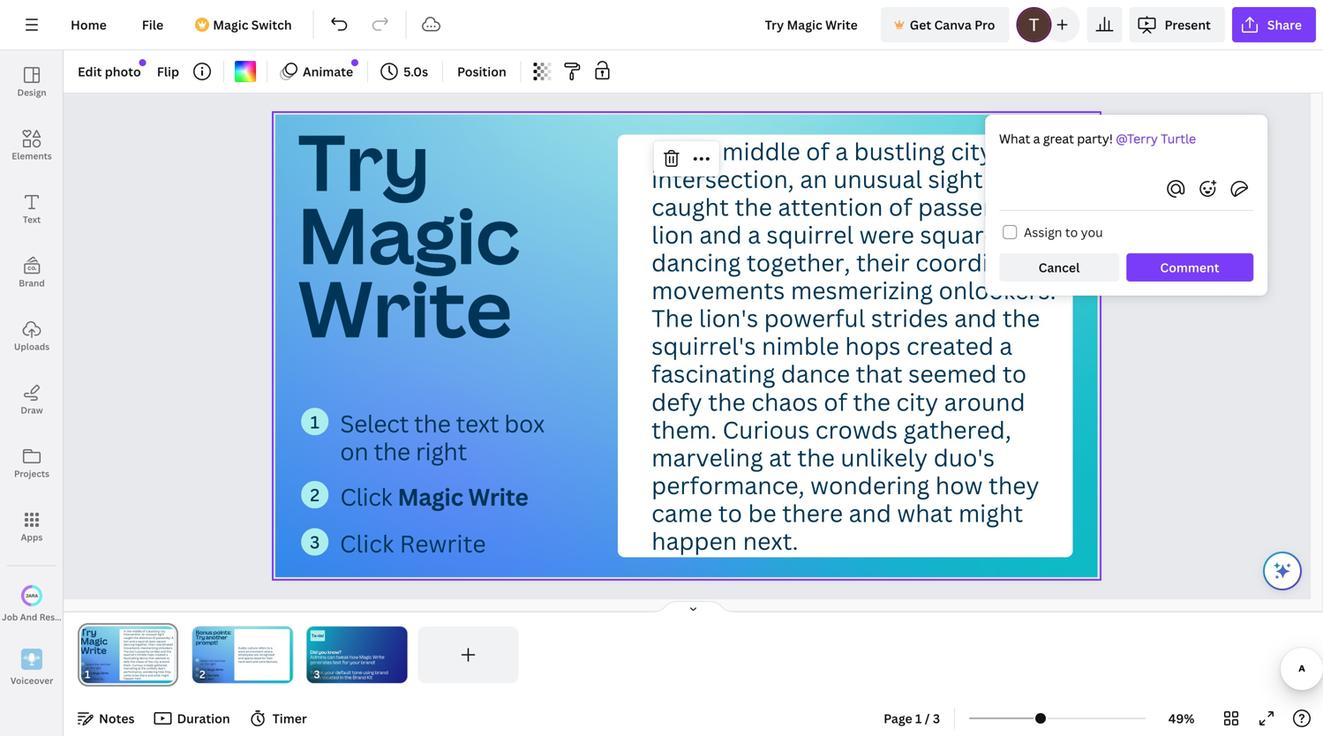 Task type: describe. For each thing, give the bounding box(es) containing it.
switch
[[252, 16, 292, 33]]

a inside text field
[[1034, 130, 1041, 147]]

job
[[2, 611, 18, 623]]

that
[[856, 358, 903, 390]]

2 vertical spatial of
[[824, 386, 848, 418]]

and down "kudos"
[[238, 657, 243, 661]]

kudos
[[238, 646, 247, 650]]

know?
[[328, 649, 342, 656]]

pro
[[975, 16, 996, 33]]

@terry
[[1116, 130, 1158, 147]]

click up click rewrite
[[340, 481, 393, 513]]

powerful
[[765, 302, 866, 334]]

fascinating
[[652, 358, 776, 390]]

for inside bonus points: try another prompt! kudos culture refers to a work environment where employees are recognized and appreciated for their hard work and contributions.
[[262, 657, 266, 661]]

appreciated
[[244, 657, 261, 661]]

nimble
[[762, 330, 840, 362]]

write inside select the text box on the right 1 2 click magic write
[[216, 668, 223, 672]]

next.
[[743, 525, 799, 557]]

environment
[[246, 650, 263, 654]]

came
[[652, 497, 713, 529]]

/
[[925, 710, 930, 727]]

5.0s
[[404, 63, 428, 80]]

0 vertical spatial of
[[807, 135, 830, 167]]

3 inside button
[[933, 710, 941, 727]]

Design title text field
[[751, 7, 874, 42]]

assign to you
[[1024, 224, 1104, 241]]

tweak your default tone using brand voice located in the brand kit
[[310, 670, 388, 681]]

defy
[[652, 386, 703, 418]]

page 1 image
[[78, 627, 178, 684]]

edit photo button
[[71, 57, 148, 86]]

flip button
[[150, 57, 186, 86]]

select for select the text box on the right
[[340, 408, 409, 439]]

you inside did you know? admins can tweak how magic write generates text for your brand!
[[319, 649, 327, 656]]

click inside 3 click sprinkle fairy dust
[[200, 674, 207, 678]]

text inside did you know? admins can tweak how magic write generates text for your brand!
[[333, 659, 342, 666]]

1 vertical spatial work
[[245, 660, 252, 664]]

recognized
[[259, 653, 274, 657]]

3 click sprinkle fairy dust
[[197, 674, 219, 681]]

to left the be
[[719, 497, 743, 529]]

to right the assign
[[1066, 224, 1078, 241]]

lion's
[[699, 302, 759, 334]]

kit
[[367, 675, 373, 681]]

voiceover button
[[0, 637, 64, 700]]

page 1 / 3 button
[[877, 705, 948, 733]]

cancel
[[1039, 259, 1080, 276]]

a inside bonus points: try another prompt! kudos culture refers to a work environment where employees are recognized and appreciated for their hard work and contributions.
[[271, 646, 272, 650]]

timer button
[[244, 705, 314, 733]]

home
[[71, 16, 107, 33]]

present button
[[1130, 7, 1226, 42]]

magic switch button
[[185, 7, 306, 42]]

3 for 3
[[310, 531, 320, 554]]

49%
[[1169, 710, 1195, 727]]

elements
[[12, 150, 52, 162]]

main menu bar
[[0, 0, 1324, 50]]

together,
[[747, 247, 851, 278]]

contributions.
[[259, 660, 278, 664]]

another
[[206, 634, 227, 642]]

party!
[[1078, 130, 1113, 147]]

a left squirrel
[[748, 219, 761, 251]]

the inside tweak your default tone using brand voice located in the brand kit
[[345, 675, 352, 681]]

brand button
[[0, 241, 64, 305]]

1 inside select the text box on the right 1 2 click magic write
[[197, 659, 198, 662]]

2 inside select the text box on the right 1 2 click magic write
[[197, 668, 198, 671]]

bonus points: try another prompt! kudos culture refers to a work environment where employees are recognized and appreciated for their hard work and contributions.
[[196, 629, 278, 664]]

hops
[[846, 330, 901, 362]]

right for select the text box on the right 1 2 click magic write
[[209, 663, 216, 666]]

tone
[[352, 670, 362, 676]]

click magic write
[[340, 481, 529, 513]]

duration button
[[149, 705, 237, 733]]

new image
[[352, 59, 358, 66]]

click inside select the text box on the right 1 2 click magic write
[[200, 668, 207, 672]]

get
[[910, 16, 932, 33]]

try inside bonus points: try another prompt! kudos culture refers to a work environment where employees are recognized and appreciated for their hard work and contributions.
[[196, 634, 205, 642]]

notes button
[[71, 705, 142, 733]]

at
[[769, 441, 792, 473]]

apps
[[21, 532, 43, 544]]

flip
[[157, 63, 179, 80]]

unlikely
[[841, 441, 928, 473]]

intersection,
[[652, 163, 795, 195]]

can
[[327, 654, 335, 661]]

page 1 / 3
[[884, 710, 941, 727]]

click left the rewrite
[[340, 528, 394, 560]]

da!
[[318, 633, 324, 639]]

did you know? admins can tweak how magic write generates text for your brand!
[[310, 649, 385, 666]]

text for select the text box on the right 1 2 click magic write
[[214, 659, 220, 663]]

to right seemed
[[1003, 358, 1027, 390]]

wondering
[[811, 469, 930, 501]]

and down coordinated
[[955, 302, 997, 334]]

them.
[[652, 414, 717, 446]]

1 horizontal spatial 2
[[310, 484, 320, 507]]

what a great party! @terry turtle
[[1000, 130, 1197, 147]]

side panel tab list
[[0, 50, 85, 700]]

5.0s button
[[375, 57, 435, 86]]

in the middle of a bustling city intersection, an unusual sight caught the attention of passersby. a lion and a squirrel were square dancing together, their coordinated movements mesmerizing onlookers. the lion's powerful strides and the squirrel's nimble hops created a fascinating dance that seemed to defy the chaos of the city around them. curious crowds gathered, marveling at the unlikely duo's performance, wondering how they came to be there and what might happen next.
[[652, 135, 1061, 557]]

text
[[23, 214, 41, 226]]

squirrel's
[[652, 330, 757, 362]]

using
[[363, 670, 374, 676]]

projects
[[14, 468, 49, 480]]

0 vertical spatial you
[[1081, 224, 1104, 241]]

generates
[[310, 659, 332, 666]]

Comment draft. Add a comment or @mention. text field
[[1000, 129, 1254, 168]]

brand!
[[361, 659, 375, 666]]

1 horizontal spatial 1
[[311, 410, 320, 434]]

tweak
[[310, 670, 324, 676]]

box for select the text box on the right 1 2 click magic write
[[220, 659, 225, 663]]

your inside did you know? admins can tweak how magic write generates text for your brand!
[[350, 659, 360, 666]]

employees
[[238, 653, 253, 657]]

uploads button
[[0, 305, 64, 368]]

1 horizontal spatial city
[[952, 135, 994, 167]]

49% button
[[1153, 705, 1211, 733]]

onlookers.
[[939, 274, 1057, 306]]

0 horizontal spatial city
[[897, 386, 939, 418]]

0 vertical spatial work
[[238, 650, 245, 654]]

an
[[801, 163, 828, 195]]

no color image
[[235, 61, 256, 82]]

movements
[[652, 274, 786, 306]]

projects button
[[0, 432, 64, 495]]

be
[[749, 497, 777, 529]]

sprinkle
[[207, 674, 219, 678]]

job and resume ai
[[2, 611, 85, 623]]

prompt!
[[196, 639, 218, 647]]

position button
[[450, 57, 514, 86]]

curious
[[723, 414, 810, 446]]

select for select the text box on the right 1 2 click magic write
[[200, 659, 209, 663]]

select the text box on the right
[[340, 408, 545, 467]]



Task type: locate. For each thing, give the bounding box(es) containing it.
their inside in the middle of a bustling city intersection, an unusual sight caught the attention of passersby. a lion and a squirrel were square dancing together, their coordinated movements mesmerizing onlookers. the lion's powerful strides and the squirrel's nimble hops created a fascinating dance that seemed to defy the chaos of the city around them. curious crowds gathered, marveling at the unlikely duo's performance, wondering how they came to be there and what might happen next.
[[857, 247, 910, 278]]

0 horizontal spatial their
[[266, 657, 273, 661]]

0 horizontal spatial brand
[[19, 277, 45, 289]]

0 horizontal spatial 1
[[197, 659, 198, 662]]

magic inside button
[[213, 16, 249, 33]]

right
[[416, 435, 467, 467], [209, 663, 216, 666]]

text for select the text box on the right
[[456, 408, 499, 439]]

canva assistant image
[[1273, 561, 1294, 582]]

how inside did you know? admins can tweak how magic write generates text for your brand!
[[350, 654, 359, 661]]

2 vertical spatial 1
[[916, 710, 922, 727]]

try
[[298, 109, 430, 214], [196, 634, 205, 642]]

0 horizontal spatial your
[[325, 670, 335, 676]]

and
[[700, 219, 743, 251], [955, 302, 997, 334], [849, 497, 892, 529], [238, 657, 243, 661], [253, 660, 258, 664]]

select
[[340, 408, 409, 439], [200, 659, 209, 663]]

middle
[[723, 135, 801, 167]]

box
[[505, 408, 545, 439], [220, 659, 225, 663]]

1 horizontal spatial for
[[342, 659, 349, 666]]

tweak
[[336, 654, 349, 661]]

a right an
[[836, 135, 849, 167]]

seemed
[[909, 358, 998, 390]]

page
[[884, 710, 913, 727]]

brand up uploads button
[[19, 277, 45, 289]]

for inside did you know? admins can tweak how magic write generates text for your brand!
[[342, 659, 349, 666]]

1 horizontal spatial your
[[350, 659, 360, 666]]

cancel button
[[1000, 253, 1120, 282]]

on inside select the text box on the right 1 2 click magic write
[[200, 663, 204, 666]]

select inside select the text box on the right 1 2 click magic write
[[200, 659, 209, 663]]

2 horizontal spatial 3
[[933, 710, 941, 727]]

0 vertical spatial select
[[340, 408, 409, 439]]

passersby.
[[919, 191, 1039, 223]]

located
[[323, 675, 339, 681]]

0 vertical spatial right
[[416, 435, 467, 467]]

click
[[340, 481, 393, 513], [340, 528, 394, 560], [200, 668, 207, 672], [200, 674, 207, 678]]

right for select the text box on the right
[[416, 435, 467, 467]]

on for select the text box on the right 1 2 click magic write
[[200, 663, 204, 666]]

1 vertical spatial their
[[266, 657, 273, 661]]

on
[[340, 435, 369, 467], [200, 663, 204, 666]]

brand inside tweak your default tone using brand voice located in the brand kit
[[353, 675, 366, 681]]

0 horizontal spatial how
[[350, 654, 359, 661]]

squirrel
[[767, 219, 854, 251]]

on for select the text box on the right
[[340, 435, 369, 467]]

1 horizontal spatial brand
[[353, 675, 366, 681]]

how left they
[[936, 469, 983, 501]]

brand left kit
[[353, 675, 366, 681]]

0 horizontal spatial 3
[[197, 675, 198, 677]]

a up recognized
[[271, 646, 272, 650]]

attention
[[779, 191, 884, 223]]

1 vertical spatial box
[[220, 659, 225, 663]]

3 for 3 click sprinkle fairy dust
[[197, 675, 198, 677]]

their down 'where' on the bottom of the page
[[266, 657, 273, 661]]

hide pages image
[[651, 600, 736, 615]]

0 horizontal spatial select
[[200, 659, 209, 663]]

duration
[[177, 710, 230, 727]]

their up strides
[[857, 247, 910, 278]]

click rewrite
[[340, 528, 486, 560]]

box inside select the text box on the right 1 2 click magic write
[[220, 659, 225, 663]]

1 horizontal spatial try
[[298, 109, 430, 214]]

1 vertical spatial on
[[200, 663, 204, 666]]

1 vertical spatial 2
[[197, 668, 198, 671]]

0 vertical spatial how
[[936, 469, 983, 501]]

0 vertical spatial brand
[[19, 277, 45, 289]]

magic
[[213, 16, 249, 33], [298, 182, 520, 287], [398, 481, 464, 513], [360, 654, 372, 661], [207, 668, 215, 672]]

you right did
[[319, 649, 327, 656]]

0 vertical spatial their
[[857, 247, 910, 278]]

1 vertical spatial you
[[319, 649, 327, 656]]

0 horizontal spatial right
[[209, 663, 216, 666]]

text
[[456, 408, 499, 439], [214, 659, 220, 663], [333, 659, 342, 666]]

they
[[989, 469, 1040, 501]]

click left the dust
[[200, 674, 207, 678]]

voiceover
[[10, 675, 53, 687]]

for up default
[[342, 659, 349, 666]]

3 inside 3 click sprinkle fairy dust
[[197, 675, 198, 677]]

to inside bonus points: try another prompt! kudos culture refers to a work environment where employees are recognized and appreciated for their hard work and contributions.
[[267, 646, 270, 650]]

1 horizontal spatial 3
[[310, 531, 320, 554]]

apps button
[[0, 495, 64, 559]]

and down the are
[[253, 660, 258, 664]]

2 horizontal spatial text
[[456, 408, 499, 439]]

file
[[142, 16, 164, 33]]

strides
[[872, 302, 949, 334]]

0 vertical spatial try
[[298, 109, 430, 214]]

design button
[[0, 50, 64, 114]]

animate
[[303, 63, 353, 80]]

box for select the text box on the right
[[505, 408, 545, 439]]

text button
[[0, 177, 64, 241]]

1 vertical spatial right
[[209, 663, 216, 666]]

animate button
[[275, 57, 360, 86]]

right inside select the text box on the right
[[416, 435, 467, 467]]

city down created
[[897, 386, 939, 418]]

a left great at the top right
[[1034, 130, 1041, 147]]

1 horizontal spatial text
[[333, 659, 342, 666]]

0 vertical spatial 1
[[311, 410, 320, 434]]

there
[[783, 497, 844, 529]]

1 vertical spatial of
[[889, 191, 913, 223]]

text inside select the text box on the right
[[456, 408, 499, 439]]

write
[[298, 255, 512, 360], [469, 481, 529, 513], [373, 654, 385, 661], [216, 668, 223, 672]]

and right lion
[[700, 219, 743, 251]]

your right tweak
[[325, 670, 335, 676]]

2 horizontal spatial 1
[[916, 710, 922, 727]]

what
[[898, 497, 953, 529]]

select inside select the text box on the right
[[340, 408, 409, 439]]

magic inside did you know? admins can tweak how magic write generates text for your brand!
[[360, 654, 372, 661]]

text up click magic write
[[456, 408, 499, 439]]

click up 3 click sprinkle fairy dust
[[200, 668, 207, 672]]

1 vertical spatial how
[[350, 654, 359, 661]]

fairy
[[200, 677, 207, 681]]

how inside in the middle of a bustling city intersection, an unusual sight caught the attention of passersby. a lion and a squirrel were square dancing together, their coordinated movements mesmerizing onlookers. the lion's powerful strides and the squirrel's nimble hops created a fascinating dance that seemed to defy the chaos of the city around them. curious crowds gathered, marveling at the unlikely duo's performance, wondering how they came to be there and what might happen next.
[[936, 469, 983, 501]]

work up hard
[[238, 650, 245, 654]]

0 horizontal spatial try
[[196, 634, 205, 642]]

0 vertical spatial your
[[350, 659, 360, 666]]

1 inside button
[[916, 710, 922, 727]]

1 vertical spatial select
[[200, 659, 209, 663]]

your inside tweak your default tone using brand voice located in the brand kit
[[325, 670, 335, 676]]

1 vertical spatial brand
[[353, 675, 366, 681]]

performance,
[[652, 469, 805, 501]]

0 horizontal spatial box
[[220, 659, 225, 663]]

right up sprinkle
[[209, 663, 216, 666]]

resume
[[40, 611, 74, 623]]

of down bustling in the top of the page
[[889, 191, 913, 223]]

1 horizontal spatial right
[[416, 435, 467, 467]]

0 vertical spatial 2
[[310, 484, 320, 507]]

share button
[[1233, 7, 1317, 42]]

position
[[457, 63, 507, 80]]

brand inside button
[[19, 277, 45, 289]]

mesmerizing
[[791, 274, 934, 306]]

caught
[[652, 191, 729, 223]]

to right refers
[[267, 646, 270, 650]]

happen
[[652, 525, 738, 557]]

select the text box on the right 1 2 click magic write
[[197, 659, 225, 672]]

around
[[945, 386, 1026, 418]]

1 vertical spatial 1
[[197, 659, 198, 662]]

of right middle
[[807, 135, 830, 167]]

get canva pro
[[910, 16, 996, 33]]

text up sprinkle
[[214, 659, 220, 663]]

1 horizontal spatial box
[[505, 408, 545, 439]]

new image
[[139, 59, 146, 66]]

work
[[238, 650, 245, 654], [245, 660, 252, 664]]

of right chaos
[[824, 386, 848, 418]]

their inside bonus points: try another prompt! kudos culture refers to a work environment where employees are recognized and appreciated for their hard work and contributions.
[[266, 657, 273, 661]]

1 vertical spatial try
[[196, 634, 205, 642]]

the
[[652, 302, 694, 334]]

1 horizontal spatial on
[[340, 435, 369, 467]]

0 horizontal spatial for
[[262, 657, 266, 661]]

notes
[[99, 710, 135, 727]]

work right hard
[[245, 660, 252, 664]]

text inside select the text box on the right 1 2 click magic write
[[214, 659, 220, 663]]

created
[[907, 330, 994, 362]]

2
[[310, 484, 320, 507], [197, 668, 198, 671]]

unusual
[[834, 163, 923, 195]]

and left what
[[849, 497, 892, 529]]

1 horizontal spatial their
[[857, 247, 910, 278]]

1 vertical spatial city
[[897, 386, 939, 418]]

brand
[[375, 670, 388, 676]]

edit photo
[[78, 63, 141, 80]]

a right created
[[1000, 330, 1013, 362]]

you
[[1081, 224, 1104, 241], [319, 649, 327, 656]]

edit
[[78, 63, 102, 80]]

you up the cancel button
[[1081, 224, 1104, 241]]

0 vertical spatial on
[[340, 435, 369, 467]]

bustling
[[855, 135, 946, 167]]

1 horizontal spatial how
[[936, 469, 983, 501]]

right up click magic write
[[416, 435, 467, 467]]

crowds
[[816, 414, 898, 446]]

were
[[860, 219, 915, 251]]

1 horizontal spatial you
[[1081, 224, 1104, 241]]

how right tweak
[[350, 654, 359, 661]]

admins
[[310, 654, 326, 661]]

culture
[[248, 646, 257, 650]]

1 vertical spatial your
[[325, 670, 335, 676]]

1 vertical spatial 3
[[197, 675, 198, 677]]

Page title text field
[[98, 666, 105, 684]]

coordinated
[[916, 247, 1055, 278]]

for right the are
[[262, 657, 266, 661]]

city
[[952, 135, 994, 167], [897, 386, 939, 418]]

are
[[254, 653, 258, 657]]

0 vertical spatial city
[[952, 135, 994, 167]]

hard
[[238, 660, 245, 664]]

text down know?
[[333, 659, 342, 666]]

job and resume ai button
[[0, 573, 85, 637]]

refers
[[258, 646, 266, 650]]

box inside select the text box on the right
[[505, 408, 545, 439]]

chaos
[[752, 386, 819, 418]]

right inside select the text box on the right 1 2 click magic write
[[209, 663, 216, 666]]

in
[[652, 135, 674, 167]]

0 horizontal spatial text
[[214, 659, 220, 663]]

gathered,
[[904, 414, 1012, 446]]

0 horizontal spatial on
[[200, 663, 204, 666]]

1 horizontal spatial select
[[340, 408, 409, 439]]

bonus
[[196, 629, 212, 636]]

0 vertical spatial box
[[505, 408, 545, 439]]

photo
[[105, 63, 141, 80]]

city left what
[[952, 135, 994, 167]]

magic inside select the text box on the right 1 2 click magic write
[[207, 668, 215, 672]]

0 horizontal spatial 2
[[197, 668, 198, 671]]

write inside did you know? admins can tweak how magic write generates text for your brand!
[[373, 654, 385, 661]]

0 horizontal spatial you
[[319, 649, 327, 656]]

0 vertical spatial 3
[[310, 531, 320, 554]]

1
[[311, 410, 320, 434], [197, 659, 198, 662], [916, 710, 922, 727]]

2 vertical spatial 3
[[933, 710, 941, 727]]

on inside select the text box on the right
[[340, 435, 369, 467]]

your up tone in the left of the page
[[350, 659, 360, 666]]



Task type: vqa. For each thing, say whether or not it's contained in the screenshot.
Shared With You
no



